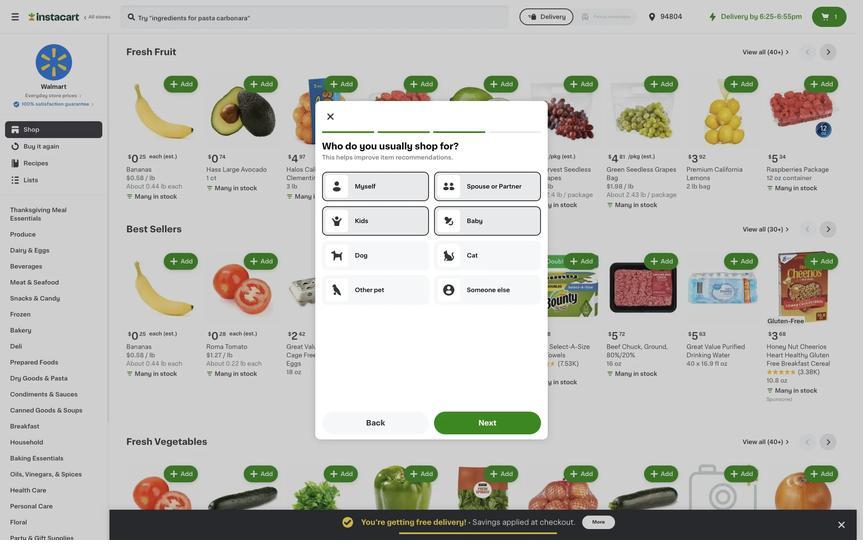 Task type: vqa. For each thing, say whether or not it's contained in the screenshot.
the middle 99
no



Task type: describe. For each thing, give the bounding box(es) containing it.
10.8 oz
[[767, 378, 788, 384]]

all
[[88, 15, 94, 19]]

meat & seafood link
[[5, 275, 102, 291]]

dairy
[[10, 248, 27, 254]]

1 /pkg from the left
[[549, 154, 561, 159]]

(30+)
[[768, 227, 784, 233]]

nut
[[788, 344, 799, 350]]

gluten
[[810, 353, 830, 359]]

& left 'spices'
[[55, 472, 60, 478]]

$ 0 28 each (est.)
[[208, 332, 257, 341]]

$ for great value grade aa cage free large white eggs
[[288, 332, 292, 337]]

health care
[[10, 488, 46, 494]]

prepared foods
[[10, 360, 58, 366]]

baking
[[10, 456, 31, 462]]

4 for $ 4 97
[[292, 154, 299, 164]]

everyday
[[25, 94, 48, 98]]

other pet
[[355, 287, 385, 293]]

snacks & candy link
[[5, 291, 102, 307]]

1 vertical spatial breakfast
[[10, 424, 39, 430]]

cage
[[287, 353, 302, 359]]

delivery button
[[520, 8, 574, 25]]

81
[[620, 155, 625, 160]]

beef chuck, ground, 80%/20% 16 oz
[[607, 344, 668, 367]]

more
[[593, 520, 605, 525]]

large inside hass large avocado 1 ct
[[223, 167, 240, 173]]

$ for beef chuck, ground, 80%/20%
[[609, 332, 612, 337]]

oz inside raspberries package 12 oz container
[[775, 175, 782, 181]]

care for health care
[[32, 488, 46, 494]]

buy it again link
[[5, 138, 102, 155]]

sellers
[[150, 225, 182, 234]]

bananas $0.58 / lb about 0.44 lb each for each (est.)
[[126, 344, 182, 367]]

you
[[360, 142, 377, 151]]

oz right 10.8
[[781, 378, 788, 384]]

delivery for delivery
[[541, 14, 566, 20]]

1 button
[[813, 7, 847, 27]]

1 inside "lime 42 1 each"
[[447, 175, 449, 181]]

42 inside $ 2 42
[[299, 332, 306, 337]]

3 inside the halos california clementines 3 lb
[[287, 184, 290, 190]]

canned goods & soups
[[10, 408, 83, 414]]

all for 3
[[759, 227, 766, 233]]

household link
[[5, 435, 102, 451]]

$ inside $ 0 28 each (est.)
[[208, 332, 212, 337]]

2 item carousel region from the top
[[126, 221, 841, 427]]

72 for 2
[[379, 155, 385, 160]]

sun harvest seedless red grapes $2.18 / lb about 2.4 lb / package
[[527, 167, 593, 198]]

lime 42 1 each
[[447, 167, 470, 181]]

& right meat
[[27, 280, 32, 286]]

$0.28 each (estimated) element
[[207, 328, 280, 343]]

great for 2
[[287, 344, 303, 350]]

health
[[10, 488, 30, 494]]

5 for $ 5 72
[[612, 332, 619, 341]]

beverages
[[10, 264, 42, 270]]

lime
[[447, 167, 461, 173]]

3 for $ 3 92
[[692, 154, 699, 164]]

1 vertical spatial essentials
[[32, 456, 63, 462]]

x
[[697, 361, 700, 367]]

purified
[[723, 344, 746, 350]]

add your shopping preferences element
[[316, 101, 548, 440]]

view for 5
[[743, 49, 758, 55]]

next button
[[434, 412, 541, 435]]

$0.25 each (estimated) element for each (est.)
[[126, 328, 200, 343]]

premium california lemons 2 lb bag
[[687, 167, 743, 190]]

walmart link
[[35, 44, 72, 91]]

goods for canned
[[35, 408, 56, 414]]

free inside great value grade aa cage free large white eggs 18 oz
[[304, 353, 317, 359]]

partner
[[499, 183, 522, 189]]

3 for $ 3 68
[[772, 332, 779, 341]]

who
[[322, 142, 343, 151]]

grade
[[322, 344, 341, 350]]

condiments
[[10, 392, 48, 398]]

white
[[337, 353, 354, 359]]

free inside honey nut cheerios heart healthy gluten free breakfast cereal
[[767, 361, 780, 367]]

bananas $0.58 / lb about 0.44 lb each for 0
[[126, 167, 182, 190]]

6:55pm
[[778, 13, 803, 20]]

seedless inside sun harvest seedless red grapes $2.18 / lb about 2.4 lb / package
[[564, 167, 592, 173]]

condiments & sauces
[[10, 392, 78, 398]]

green seedless grapes bag $1.98 / lb about 2.43 lb / package
[[607, 167, 677, 198]]

100% satisfaction guarantee
[[22, 102, 89, 107]]

aa
[[342, 344, 350, 350]]

kids
[[355, 218, 369, 224]]

free
[[417, 520, 432, 526]]

baking essentials link
[[5, 451, 102, 467]]

baby
[[467, 218, 483, 224]]

shop
[[24, 127, 39, 133]]

breakfast inside honey nut cheerios heart healthy gluten free breakfast cereal
[[782, 361, 810, 367]]

$ for raspberries package
[[769, 155, 772, 160]]

$ for halos california clementines
[[288, 155, 292, 160]]

or
[[492, 183, 498, 189]]

else
[[498, 287, 510, 293]]

prepared foods link
[[5, 355, 102, 371]]

frozen
[[10, 312, 31, 318]]

97
[[299, 155, 306, 160]]

about inside roma tomato $1.27 / lb about 0.22 lb each
[[207, 361, 224, 367]]

item
[[381, 154, 394, 160]]

great value grade aa cage free large white eggs 18 oz
[[287, 344, 354, 376]]

92
[[700, 155, 706, 160]]

dairy & eggs link
[[5, 243, 102, 259]]

red
[[527, 175, 539, 181]]

0.44 for 0
[[146, 184, 159, 190]]

(40+) for fresh fruit
[[768, 49, 784, 55]]

lb inside the halos california clementines 3 lb
[[292, 184, 298, 190]]

floral
[[10, 520, 27, 526]]

$ for hass large avocado
[[208, 155, 212, 160]]

main content containing 0
[[110, 34, 857, 541]]

(40+) for fresh vegetables
[[768, 440, 784, 445]]

bananas for 0
[[126, 167, 152, 173]]

care for personal care
[[38, 504, 53, 510]]

service type group
[[520, 8, 637, 25]]

instacart logo image
[[29, 12, 79, 22]]

large inside great value grade aa cage free large white eggs 18 oz
[[318, 353, 335, 359]]

$ for strawberries
[[368, 155, 372, 160]]

someone
[[467, 287, 496, 293]]

fresh fruit
[[126, 48, 176, 56]]

each inside "lime 42 1 each"
[[451, 175, 466, 181]]

bag
[[699, 184, 711, 190]]

$1.27
[[207, 353, 222, 359]]

delivery for delivery by 6:25-6:55pm
[[722, 13, 749, 20]]

view all (40+) button for fresh vegetables
[[740, 434, 793, 451]]

everyday store prices
[[25, 94, 77, 98]]

0 horizontal spatial eggs
[[34, 248, 49, 254]]

roma tomato $1.27 / lb about 0.22 lb each
[[207, 344, 262, 367]]

package inside sun harvest seedless red grapes $2.18 / lb about 2.4 lb / package
[[568, 192, 593, 198]]

1 item carousel region from the top
[[126, 44, 841, 215]]

for?
[[440, 142, 459, 151]]

oz inside beef chuck, ground, 80%/20% 16 oz
[[615, 361, 622, 367]]

treatment tracker modal dialog
[[110, 510, 857, 541]]

condiments & sauces link
[[5, 387, 102, 403]]

spouse
[[467, 183, 490, 189]]

2 horizontal spatial free
[[791, 319, 805, 325]]

getting
[[387, 520, 415, 526]]

2 for $ 2 42
[[292, 332, 298, 341]]

18 inside great value grade aa cage free large white eggs 18 oz
[[287, 370, 293, 376]]

frozen link
[[5, 307, 102, 323]]

& left sauces
[[49, 392, 54, 398]]

grapes inside green seedless grapes bag $1.98 / lb about 2.43 lb / package
[[655, 167, 677, 173]]

view all (40+) for fruit
[[743, 49, 784, 55]]

package
[[804, 167, 830, 173]]

everyday store prices link
[[25, 93, 82, 99]]

goods for dry
[[23, 376, 43, 382]]

container
[[783, 175, 813, 181]]

towels
[[546, 353, 566, 359]]

guarantee
[[65, 102, 89, 107]]

value for 2
[[305, 344, 321, 350]]

42 inside "lime 42 1 each"
[[463, 167, 470, 173]]

5 for $ 5 34
[[772, 154, 779, 164]]

& right dairy
[[28, 248, 33, 254]]



Task type: locate. For each thing, give the bounding box(es) containing it.
2 down "lemons"
[[687, 184, 691, 190]]

2 fresh from the top
[[126, 438, 153, 447]]

walmart logo image
[[35, 44, 72, 81]]

sponsored badge image left "next"
[[447, 417, 472, 422]]

1 horizontal spatial 42
[[463, 167, 470, 173]]

buy it again
[[24, 144, 59, 150]]

1 horizontal spatial great
[[687, 344, 704, 350]]

1 horizontal spatial free
[[767, 361, 780, 367]]

42 up cage
[[299, 332, 306, 337]]

1 vertical spatial 0.44
[[146, 361, 159, 367]]

0 vertical spatial 42
[[463, 167, 470, 173]]

0 horizontal spatial 3
[[287, 184, 290, 190]]

free up nut in the right bottom of the page
[[791, 319, 805, 325]]

package inside green seedless grapes bag $1.98 / lb about 2.43 lb / package
[[652, 192, 677, 198]]

(est.) inside the $4.81 per package (estimated) element
[[642, 154, 656, 159]]

0 vertical spatial 18
[[546, 332, 551, 337]]

great inside great value purified drinking water 40 x 16.9 fl oz
[[687, 344, 704, 350]]

breakfast down healthy
[[782, 361, 810, 367]]

3 view from the top
[[743, 440, 758, 445]]

oz right the 12
[[775, 175, 782, 181]]

view all (40+) button
[[740, 44, 793, 61], [740, 434, 793, 451]]

5 up beef
[[612, 332, 619, 341]]

3 down 'halos'
[[287, 184, 290, 190]]

1 seedless from the left
[[564, 167, 592, 173]]

all stores link
[[29, 5, 111, 29]]

0 horizontal spatial 2
[[292, 332, 298, 341]]

2 horizontal spatial 1
[[835, 14, 838, 20]]

0 vertical spatial all
[[759, 49, 766, 55]]

0 vertical spatial large
[[223, 167, 240, 173]]

0 horizontal spatial 4
[[292, 154, 299, 164]]

$ inside $ 2 42
[[288, 332, 292, 337]]

1 inside button
[[835, 14, 838, 20]]

2 value from the left
[[705, 344, 721, 350]]

0 horizontal spatial 72
[[379, 155, 385, 160]]

honey nut cheerios heart healthy gluten free breakfast cereal
[[767, 344, 831, 367]]

about
[[126, 184, 144, 190], [527, 192, 545, 198], [607, 192, 625, 198], [126, 361, 144, 367], [207, 361, 224, 367]]

all for 5
[[759, 49, 766, 55]]

$ 4 81
[[609, 154, 625, 164]]

1 horizontal spatial grapes
[[655, 167, 677, 173]]

42 right lime
[[463, 167, 470, 173]]

$0.58 for each (est.)
[[126, 353, 144, 359]]

value inside great value grade aa cage free large white eggs 18 oz
[[305, 344, 321, 350]]

essentials inside thanksgiving meal essentials
[[10, 216, 41, 222]]

1 vertical spatial bananas $0.58 / lb about 0.44 lb each
[[126, 344, 182, 367]]

0 horizontal spatial sponsored badge image
[[447, 417, 472, 422]]

1 vertical spatial 25
[[139, 332, 146, 337]]

premium
[[687, 167, 714, 173]]

1 horizontal spatial /pkg
[[629, 154, 640, 159]]

5 left 63
[[692, 332, 699, 341]]

2 vertical spatial view
[[743, 440, 758, 445]]

fresh left 'fruit'
[[126, 48, 153, 56]]

view all (30+) button
[[740, 221, 793, 238]]

1 vertical spatial $0.25 each (estimated) element
[[126, 328, 200, 343]]

$
[[128, 155, 131, 160], [208, 155, 212, 160], [288, 155, 292, 160], [368, 155, 372, 160], [448, 155, 452, 160], [609, 155, 612, 160], [689, 155, 692, 160], [769, 155, 772, 160], [128, 332, 131, 337], [208, 332, 212, 337], [288, 332, 292, 337], [609, 332, 612, 337], [689, 332, 692, 337], [769, 332, 772, 337]]

2 vertical spatial 3
[[772, 332, 779, 341]]

1
[[835, 14, 838, 20], [207, 175, 209, 181], [447, 175, 449, 181]]

3 item carousel region from the top
[[126, 434, 841, 541]]

healthy
[[785, 353, 809, 359]]

$ 0 25 each (est.) for each (est.)
[[128, 332, 177, 341]]

2 $ 0 25 each (est.) from the top
[[128, 332, 177, 341]]

0 horizontal spatial 42
[[299, 332, 306, 337]]

oz inside great value purified drinking water 40 x 16.9 fl oz
[[721, 361, 728, 367]]

eggs
[[34, 248, 49, 254], [287, 361, 301, 367]]

5 for $ 5 63
[[692, 332, 699, 341]]

1 horizontal spatial breakfast
[[782, 361, 810, 367]]

0 vertical spatial $0.25 each (estimated) element
[[126, 151, 200, 166]]

bag
[[607, 175, 619, 181]]

1 view all (40+) button from the top
[[740, 44, 793, 61]]

25 for 0
[[139, 155, 146, 160]]

2 4 from the left
[[612, 154, 619, 164]]

100%
[[22, 102, 34, 107]]

72 inside $ 2 72
[[379, 155, 385, 160]]

eggs down cage
[[287, 361, 301, 367]]

checkout.
[[540, 520, 576, 526]]

$4.81 per package (estimated) element
[[607, 151, 680, 166]]

0.44
[[146, 184, 159, 190], [146, 361, 159, 367]]

california right premium
[[715, 167, 743, 173]]

savings
[[473, 520, 501, 526]]

2 inside premium california lemons 2 lb bag
[[687, 184, 691, 190]]

california for premium california lemons 2 lb bag
[[715, 167, 743, 173]]

0 vertical spatial 25
[[139, 155, 146, 160]]

$0.25 each (estimated) element
[[126, 151, 200, 166], [126, 328, 200, 343]]

oz right 16
[[615, 361, 622, 367]]

18 down cage
[[287, 370, 293, 376]]

0 vertical spatial free
[[791, 319, 805, 325]]

breakfast up household
[[10, 424, 39, 430]]

$0.58
[[126, 175, 144, 181], [126, 353, 144, 359]]

pet
[[374, 287, 385, 293]]

view inside popup button
[[743, 227, 758, 233]]

package
[[568, 192, 593, 198], [652, 192, 677, 198]]

0 vertical spatial sponsored badge image
[[767, 398, 793, 402]]

2 california from the left
[[715, 167, 743, 173]]

1 vertical spatial view all (40+)
[[743, 440, 784, 445]]

0 vertical spatial breakfast
[[782, 361, 810, 367]]

2 horizontal spatial 3
[[772, 332, 779, 341]]

2 vertical spatial free
[[767, 361, 780, 367]]

1 horizontal spatial value
[[705, 344, 721, 350]]

2 great from the left
[[687, 344, 704, 350]]

1 vertical spatial free
[[304, 353, 317, 359]]

california down the this
[[305, 167, 333, 173]]

1 vertical spatial fresh
[[126, 438, 153, 447]]

each inside $ 0 28 each (est.)
[[230, 332, 242, 337]]

roma
[[207, 344, 224, 350]]

12
[[767, 175, 773, 181]]

value left 'grade' at the bottom left of page
[[305, 344, 321, 350]]

0 vertical spatial care
[[32, 488, 46, 494]]

25 for each (est.)
[[139, 332, 146, 337]]

0 vertical spatial 0.44
[[146, 184, 159, 190]]

household
[[10, 440, 43, 446]]

spices
[[61, 472, 82, 478]]

2 vertical spatial 2
[[292, 332, 298, 341]]

2 view all (40+) from the top
[[743, 440, 784, 445]]

1 california from the left
[[305, 167, 333, 173]]

back button
[[322, 412, 429, 435]]

myself
[[355, 183, 376, 189]]

2 bananas from the top
[[126, 344, 152, 350]]

california inside premium california lemons 2 lb bag
[[715, 167, 743, 173]]

chuck,
[[622, 344, 643, 350]]

0 vertical spatial grapes
[[655, 167, 677, 173]]

package right 2.4
[[568, 192, 593, 198]]

eggs inside great value grade aa cage free large white eggs 18 oz
[[287, 361, 301, 367]]

(est.) inside $ 0 28 each (est.)
[[244, 332, 257, 337]]

free right cage
[[304, 353, 317, 359]]

0.44 for each (est.)
[[146, 361, 159, 367]]

$ 5 34
[[769, 154, 787, 164]]

68
[[780, 332, 787, 337]]

0 vertical spatial bananas $0.58 / lb about 0.44 lb each
[[126, 167, 182, 190]]

dry goods & pasta
[[10, 376, 68, 382]]

personal care link
[[5, 499, 102, 515]]

product group
[[126, 74, 200, 203], [207, 74, 280, 194], [287, 74, 360, 203], [367, 74, 440, 182], [447, 74, 520, 194], [527, 74, 600, 211], [607, 74, 680, 211], [687, 74, 760, 191], [767, 74, 841, 194], [126, 252, 200, 380], [207, 252, 280, 380], [287, 252, 360, 377], [367, 252, 440, 388], [447, 252, 520, 424], [527, 252, 600, 389], [607, 252, 680, 380], [687, 252, 760, 368], [767, 252, 841, 405], [126, 464, 200, 541], [207, 464, 280, 541], [287, 464, 360, 541], [367, 464, 440, 541], [447, 464, 520, 541], [527, 464, 600, 541], [607, 464, 680, 541], [687, 464, 760, 541], [767, 464, 841, 541]]

oz inside great value grade aa cage free large white eggs 18 oz
[[295, 370, 302, 376]]

1 bananas $0.58 / lb about 0.44 lb each from the top
[[126, 167, 182, 190]]

clementines
[[287, 175, 324, 181]]

$ 0 74
[[208, 154, 226, 164]]

/pkg (est.) up harvest
[[549, 154, 576, 159]]

gluten-free
[[768, 319, 805, 325]]

0 vertical spatial view all (40+) button
[[740, 44, 793, 61]]

0 vertical spatial view all (40+)
[[743, 49, 784, 55]]

store
[[49, 94, 61, 98]]

about inside green seedless grapes bag $1.98 / lb about 2.43 lb / package
[[607, 192, 625, 198]]

18 up bounty
[[546, 332, 551, 337]]

1 vertical spatial (40+)
[[768, 440, 784, 445]]

0 horizontal spatial /pkg (est.)
[[549, 154, 576, 159]]

in
[[233, 185, 239, 191], [474, 185, 479, 191], [794, 185, 800, 191], [153, 194, 159, 200], [313, 194, 319, 200], [554, 202, 559, 208], [634, 202, 639, 208], [153, 371, 159, 377], [233, 371, 239, 377], [634, 371, 639, 377], [554, 380, 559, 386], [794, 388, 800, 394]]

lb inside premium california lemons 2 lb bag
[[692, 184, 698, 190]]

2 bananas $0.58 / lb about 0.44 lb each from the top
[[126, 344, 182, 367]]

(7.53k)
[[558, 361, 579, 367]]

0 horizontal spatial free
[[304, 353, 317, 359]]

1 horizontal spatial eggs
[[287, 361, 301, 367]]

$ inside $ 5 63
[[689, 332, 692, 337]]

bananas for each (est.)
[[126, 344, 152, 350]]

foods
[[39, 360, 58, 366]]

2 for $ 2 72
[[372, 154, 378, 164]]

1 $0.58 from the top
[[126, 175, 144, 181]]

$0.25 each (estimated) element for 0
[[126, 151, 200, 166]]

0 horizontal spatial 18
[[287, 370, 293, 376]]

2 horizontal spatial 5
[[772, 154, 779, 164]]

snacks
[[10, 296, 32, 302]]

$ 0 25 each (est.) for 0
[[128, 154, 177, 164]]

0 vertical spatial essentials
[[10, 216, 41, 222]]

0 horizontal spatial large
[[223, 167, 240, 173]]

$ inside $ 4 97
[[288, 155, 292, 160]]

2 seedless from the left
[[627, 167, 654, 173]]

2 horizontal spatial 2
[[687, 184, 691, 190]]

great up cage
[[287, 344, 303, 350]]

1 vertical spatial 72
[[620, 332, 626, 337]]

delivery by 6:25-6:55pm
[[722, 13, 803, 20]]

fresh for fresh vegetables
[[126, 438, 153, 447]]

essentials down thanksgiving
[[10, 216, 41, 222]]

halos california clementines 3 lb
[[287, 167, 333, 190]]

1 $ 0 25 each (est.) from the top
[[128, 154, 177, 164]]

4 left 97
[[292, 154, 299, 164]]

2 view from the top
[[743, 227, 758, 233]]

1 0.44 from the top
[[146, 184, 159, 190]]

1 horizontal spatial package
[[652, 192, 677, 198]]

& left candy
[[34, 296, 39, 302]]

1 horizontal spatial 5
[[692, 332, 699, 341]]

recipes
[[24, 161, 48, 166]]

free
[[791, 319, 805, 325], [304, 353, 317, 359], [767, 361, 780, 367]]

1 all from the top
[[759, 49, 766, 55]]

$ inside $ 3 92
[[689, 155, 692, 160]]

view all (40+) for vegetables
[[743, 440, 784, 445]]

grapes down the $4.81 per package (estimated) element
[[655, 167, 677, 173]]

helps
[[336, 154, 353, 160]]

0 vertical spatial eggs
[[34, 248, 49, 254]]

/pkg up harvest
[[549, 154, 561, 159]]

5
[[772, 154, 779, 164], [612, 332, 619, 341], [692, 332, 699, 341]]

0 horizontal spatial 1
[[207, 175, 209, 181]]

1 vertical spatial bananas
[[126, 344, 152, 350]]

stock
[[240, 185, 257, 191], [481, 185, 498, 191], [801, 185, 818, 191], [160, 194, 177, 200], [320, 194, 337, 200], [561, 202, 578, 208], [641, 202, 658, 208], [160, 371, 177, 377], [240, 371, 257, 377], [641, 371, 658, 377], [561, 380, 578, 386], [801, 388, 818, 394]]

meat
[[10, 280, 26, 286]]

satisfaction
[[35, 102, 64, 107]]

large down 'grade' at the bottom left of page
[[318, 353, 335, 359]]

0 horizontal spatial package
[[568, 192, 593, 198]]

goods down prepared foods
[[23, 376, 43, 382]]

0 horizontal spatial grapes
[[540, 175, 562, 181]]

2 /pkg from the left
[[629, 154, 640, 159]]

4 for $ 4 81
[[612, 154, 619, 164]]

care down vinegars,
[[32, 488, 46, 494]]

1 horizontal spatial /pkg (est.)
[[629, 154, 656, 159]]

1 horizontal spatial 2
[[372, 154, 378, 164]]

1 inside hass large avocado 1 ct
[[207, 175, 209, 181]]

0 vertical spatial $ 0 25 each (est.)
[[128, 154, 177, 164]]

40
[[687, 361, 695, 367]]

heart
[[767, 353, 784, 359]]

california for halos california clementines 3 lb
[[305, 167, 333, 173]]

cheerios
[[801, 344, 827, 350]]

1 vertical spatial goods
[[35, 408, 56, 414]]

2 25 from the top
[[139, 332, 146, 337]]

0 vertical spatial item carousel region
[[126, 44, 841, 215]]

1 horizontal spatial seedless
[[627, 167, 654, 173]]

1 vertical spatial 42
[[299, 332, 306, 337]]

$ inside $ 4 81
[[609, 155, 612, 160]]

$ for honey nut cheerios heart healthy gluten free breakfast cereal
[[769, 332, 772, 337]]

1 $0.25 each (estimated) element from the top
[[126, 151, 200, 166]]

1 package from the left
[[568, 192, 593, 198]]

1 (40+) from the top
[[768, 49, 784, 55]]

view all (40+) button for fresh fruit
[[740, 44, 793, 61]]

oz down cage
[[295, 370, 302, 376]]

2 $0.58 from the top
[[126, 353, 144, 359]]

paper
[[527, 353, 544, 359]]

1 vertical spatial sponsored badge image
[[447, 417, 472, 422]]

1 vertical spatial item carousel region
[[126, 221, 841, 427]]

2 view all (40+) button from the top
[[740, 434, 793, 451]]

& left pasta
[[44, 376, 49, 382]]

1 horizontal spatial delivery
[[722, 13, 749, 20]]

each inside roma tomato $1.27 / lb about 0.22 lb each
[[248, 361, 262, 367]]

72 inside $ 5 72
[[620, 332, 626, 337]]

1 /pkg (est.) from the left
[[549, 154, 576, 159]]

3 left 92 on the right
[[692, 154, 699, 164]]

72 for 5
[[620, 332, 626, 337]]

0 horizontal spatial /pkg
[[549, 154, 561, 159]]

lists
[[24, 177, 38, 183]]

74
[[220, 155, 226, 160]]

0 horizontal spatial 5
[[612, 332, 619, 341]]

/ inside roma tomato $1.27 / lb about 0.22 lb each
[[223, 353, 226, 359]]

1 25 from the top
[[139, 155, 146, 160]]

1 horizontal spatial 4
[[612, 154, 619, 164]]

1 vertical spatial 18
[[287, 370, 293, 376]]

california inside the halos california clementines 3 lb
[[305, 167, 333, 173]]

5 left 34
[[772, 154, 779, 164]]

$ for great value purified drinking water
[[689, 332, 692, 337]]

$ 0 33
[[448, 154, 466, 164]]

candy
[[40, 296, 60, 302]]

1 horizontal spatial 1
[[447, 175, 449, 181]]

3 all from the top
[[759, 440, 766, 445]]

oils,
[[10, 472, 24, 478]]

free down heart
[[767, 361, 780, 367]]

2 0.44 from the top
[[146, 361, 159, 367]]

1 vertical spatial 3
[[287, 184, 290, 190]]

$ inside $ 0 33
[[448, 155, 452, 160]]

$ for lime 42
[[448, 155, 452, 160]]

$ for premium california lemons
[[689, 155, 692, 160]]

value inside great value purified drinking water 40 x 16.9 fl oz
[[705, 344, 721, 350]]

/pkg right 81
[[629, 154, 640, 159]]

2 /pkg (est.) from the left
[[629, 154, 656, 159]]

0 vertical spatial view
[[743, 49, 758, 55]]

1 fresh from the top
[[126, 48, 153, 56]]

package right 2.43
[[652, 192, 677, 198]]

dairy & eggs
[[10, 248, 49, 254]]

1 great from the left
[[287, 344, 303, 350]]

1 horizontal spatial california
[[715, 167, 743, 173]]

1 vertical spatial view
[[743, 227, 758, 233]]

drinking
[[687, 353, 712, 359]]

0 vertical spatial goods
[[23, 376, 43, 382]]

item carousel region
[[126, 44, 841, 215], [126, 221, 841, 427], [126, 434, 841, 541]]

72
[[379, 155, 385, 160], [620, 332, 626, 337]]

2 $0.25 each (estimated) element from the top
[[126, 328, 200, 343]]

1 vertical spatial large
[[318, 353, 335, 359]]

& left soups
[[57, 408, 62, 414]]

many in stock
[[215, 185, 257, 191], [455, 185, 498, 191], [776, 185, 818, 191], [135, 194, 177, 200], [295, 194, 337, 200], [535, 202, 578, 208], [615, 202, 658, 208], [135, 371, 177, 377], [215, 371, 257, 377], [615, 371, 658, 377], [535, 380, 578, 386], [776, 388, 818, 394]]

grapes down harvest
[[540, 175, 562, 181]]

2 all from the top
[[759, 227, 766, 233]]

who do you usually shop for? this helps improve item recommendations.
[[322, 142, 459, 160]]

oils, vinegars, & spices
[[10, 472, 82, 478]]

again
[[43, 144, 59, 150]]

$ inside $ 5 34
[[769, 155, 772, 160]]

goods
[[23, 376, 43, 382], [35, 408, 56, 414]]

/pkg inside the $4.81 per package (estimated) element
[[629, 154, 640, 159]]

3 left 68
[[772, 332, 779, 341]]

$ inside $ 2 72
[[368, 155, 372, 160]]

seedless down the $4.81 per package (estimated) element
[[627, 167, 654, 173]]

$ inside "$ 3 68"
[[769, 332, 772, 337]]

$ 3 68
[[769, 332, 787, 341]]

improve
[[355, 154, 379, 160]]

$ inside $ 5 72
[[609, 332, 612, 337]]

2 package from the left
[[652, 192, 677, 198]]

recommendations.
[[396, 154, 453, 160]]

0 horizontal spatial breakfast
[[10, 424, 39, 430]]

1 horizontal spatial large
[[318, 353, 335, 359]]

None search field
[[121, 5, 509, 29]]

great for 5
[[687, 344, 704, 350]]

/pkg (est.) inside the $4.81 per package (estimated) element
[[629, 154, 656, 159]]

next
[[479, 420, 497, 427]]

2 (40+) from the top
[[768, 440, 784, 445]]

great up "drinking"
[[687, 344, 704, 350]]

1 bananas from the top
[[126, 167, 152, 173]]

item carousel region containing fresh vegetables
[[126, 434, 841, 541]]

great inside great value grade aa cage free large white eggs 18 oz
[[287, 344, 303, 350]]

3
[[692, 154, 699, 164], [287, 184, 290, 190], [772, 332, 779, 341]]

select-
[[550, 344, 571, 350]]

grapes inside sun harvest seedless red grapes $2.18 / lb about 2.4 lb / package
[[540, 175, 562, 181]]

sponsored badge image down 10.8 oz
[[767, 398, 793, 402]]

2 vertical spatial all
[[759, 440, 766, 445]]

1 horizontal spatial 18
[[546, 332, 551, 337]]

$ inside $ 0 74
[[208, 155, 212, 160]]

0 vertical spatial 72
[[379, 155, 385, 160]]

72 up beef
[[620, 332, 626, 337]]

0 horizontal spatial seedless
[[564, 167, 592, 173]]

bounty
[[527, 344, 548, 350]]

essentials up oils, vinegars, & spices
[[32, 456, 63, 462]]

main content
[[110, 34, 857, 541]]

/pkg (est.) right 81
[[629, 154, 656, 159]]

1 value from the left
[[305, 344, 321, 350]]

2 up cage
[[292, 332, 298, 341]]

best
[[126, 225, 148, 234]]

meal
[[52, 207, 67, 213]]

produce link
[[5, 227, 102, 243]]

1 vertical spatial 2
[[687, 184, 691, 190]]

0 vertical spatial (40+)
[[768, 49, 784, 55]]

ground,
[[645, 344, 668, 350]]

72 up strawberries
[[379, 155, 385, 160]]

honey
[[767, 344, 787, 350]]

1 vertical spatial all
[[759, 227, 766, 233]]

1 horizontal spatial 72
[[620, 332, 626, 337]]

fresh left vegetables in the bottom of the page
[[126, 438, 153, 447]]

2 vertical spatial item carousel region
[[126, 434, 841, 541]]

value for 5
[[705, 344, 721, 350]]

1 4 from the left
[[292, 154, 299, 164]]

1 horizontal spatial sponsored badge image
[[767, 398, 793, 402]]

value up water in the right bottom of the page
[[705, 344, 721, 350]]

1 view all (40+) from the top
[[743, 49, 784, 55]]

goods down condiments & sauces
[[35, 408, 56, 414]]

eggs down the produce link at the left top of page
[[34, 248, 49, 254]]

view for 3
[[743, 227, 758, 233]]

1 view from the top
[[743, 49, 758, 55]]

all inside the view all (30+) popup button
[[759, 227, 766, 233]]

fruit
[[155, 48, 176, 56]]

0 vertical spatial $0.58
[[126, 175, 144, 181]]

$0.58 for 0
[[126, 175, 144, 181]]

oz right fl
[[721, 361, 728, 367]]

harvest
[[540, 167, 563, 173]]

delivery inside button
[[541, 14, 566, 20]]

sponsored badge image
[[767, 398, 793, 402], [447, 417, 472, 422]]

0 horizontal spatial california
[[305, 167, 333, 173]]

soups
[[63, 408, 83, 414]]

seedless right harvest
[[564, 167, 592, 173]]

care up floral link
[[38, 504, 53, 510]]

prices
[[62, 94, 77, 98]]

1 vertical spatial $0.58
[[126, 353, 144, 359]]

raspberries package 12 oz container
[[767, 167, 830, 181]]

$ 2 72
[[368, 154, 385, 164]]

view all (30+)
[[743, 227, 784, 233]]

about inside sun harvest seedless red grapes $2.18 / lb about 2.4 lb / package
[[527, 192, 545, 198]]

4 left 81
[[612, 154, 619, 164]]

0
[[131, 154, 139, 164], [212, 154, 219, 164], [452, 154, 459, 164], [131, 332, 139, 341], [212, 332, 219, 341]]

fresh for fresh fruit
[[126, 48, 153, 56]]

0 vertical spatial 2
[[372, 154, 378, 164]]

0 vertical spatial bananas
[[126, 167, 152, 173]]

stores
[[96, 15, 111, 19]]

1 vertical spatial $ 0 25 each (est.)
[[128, 332, 177, 341]]

fl
[[715, 361, 720, 367]]

seedless inside green seedless grapes bag $1.98 / lb about 2.43 lb / package
[[627, 167, 654, 173]]

(3.38k)
[[798, 370, 821, 376]]

personal care
[[10, 504, 53, 510]]

large down 74 on the left top of the page
[[223, 167, 240, 173]]

delivery by 6:25-6:55pm link
[[708, 12, 803, 22]]

2 left item
[[372, 154, 378, 164]]



